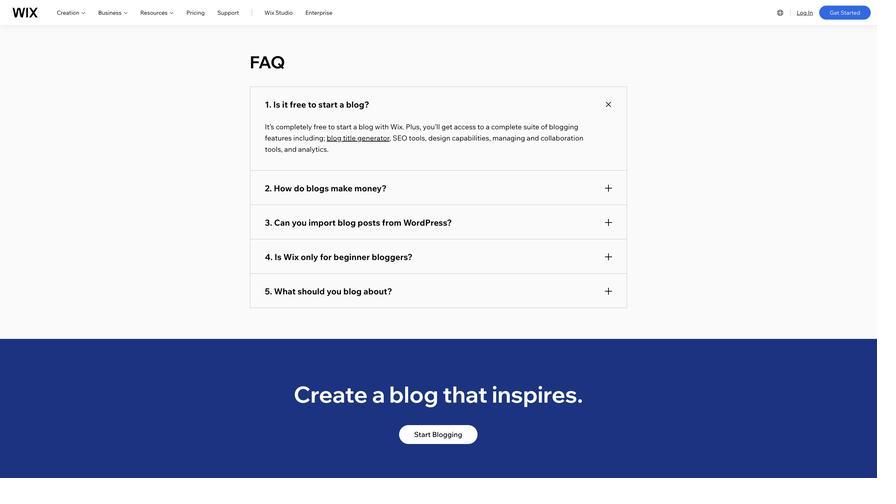 Task type: vqa. For each thing, say whether or not it's contained in the screenshot.
IS within "list item"
yes



Task type: locate. For each thing, give the bounding box(es) containing it.
capabilities,
[[452, 133, 491, 142]]

1 horizontal spatial you
[[327, 286, 342, 296]]

0 vertical spatial wix
[[265, 9, 274, 16]]

is inside list item
[[275, 251, 282, 262]]

is inside list item
[[274, 99, 281, 110]]

0 horizontal spatial tools,
[[265, 145, 283, 153]]

1 vertical spatial you
[[327, 286, 342, 296]]

3. can you import blog posts from wordpress? list item
[[250, 204, 627, 239]]

title
[[343, 133, 356, 142]]

posts
[[358, 217, 381, 228]]

it's
[[265, 122, 274, 131]]

tools, down plus,
[[409, 133, 427, 142]]

how
[[274, 183, 292, 193]]

is left it
[[274, 99, 281, 110]]

and down suite at the top right of page
[[527, 133, 540, 142]]

start inside it's completely free to start a blog with wix. plus, you'll get access to a complete suite of blogging features including;
[[337, 122, 352, 131]]

tools, down features
[[265, 145, 283, 153]]

free up including;
[[314, 122, 327, 131]]

list
[[250, 86, 627, 308]]

blogging
[[550, 122, 579, 131]]

start
[[319, 99, 338, 110], [337, 122, 352, 131]]

to
[[308, 99, 317, 110], [328, 122, 335, 131], [478, 122, 485, 131]]

get
[[831, 9, 840, 16]]

5. what should you blog about? list item
[[250, 273, 627, 308]]

4. is wix only for beginner bloggers?
[[265, 251, 413, 262]]

enterprise
[[306, 9, 333, 16]]

list containing 1. is it free to start a blog?
[[250, 86, 627, 308]]

log
[[797, 9, 807, 16]]

blog
[[359, 122, 374, 131], [327, 133, 342, 142], [338, 217, 356, 228], [344, 286, 362, 296], [390, 380, 439, 408]]

a
[[340, 99, 345, 110], [354, 122, 357, 131], [486, 122, 490, 131], [372, 380, 385, 408]]

access
[[454, 122, 476, 131]]

inspires.
[[492, 380, 584, 408]]

start up title
[[337, 122, 352, 131]]

0 vertical spatial free
[[290, 99, 306, 110]]

1 horizontal spatial tools,
[[409, 133, 427, 142]]

you inside 5. what should you blog about? list item
[[327, 286, 342, 296]]

support
[[218, 9, 239, 16]]

started
[[841, 9, 861, 16]]

tools,
[[409, 133, 427, 142], [265, 145, 283, 153]]

complete
[[492, 122, 522, 131]]

0 vertical spatial start
[[319, 99, 338, 110]]

wix.
[[391, 122, 405, 131]]

is right 4.
[[275, 251, 282, 262]]

to right it
[[308, 99, 317, 110]]

generator
[[358, 133, 390, 142]]

suite
[[524, 122, 540, 131]]

wix left "only"
[[284, 251, 299, 262]]

make
[[331, 183, 353, 193]]

and
[[527, 133, 540, 142], [285, 145, 297, 153]]

create a blog that inspires.
[[294, 380, 584, 408]]

get
[[442, 122, 453, 131]]

0 vertical spatial tools,
[[409, 133, 427, 142]]

what
[[274, 286, 296, 296]]

only
[[301, 251, 318, 262]]

3. can you import blog posts from wordpress?
[[265, 217, 452, 228]]

0 horizontal spatial and
[[285, 145, 297, 153]]

1 vertical spatial is
[[275, 251, 282, 262]]

free right it
[[290, 99, 306, 110]]

1 vertical spatial tools,
[[265, 145, 283, 153]]

and down features
[[285, 145, 297, 153]]

0 vertical spatial is
[[274, 99, 281, 110]]

3.
[[265, 217, 272, 228]]

you'll
[[423, 122, 440, 131]]

with
[[375, 122, 389, 131]]

wix inside list item
[[284, 251, 299, 262]]

blog inside it's completely free to start a blog with wix. plus, you'll get access to a complete suite of blogging features including;
[[359, 122, 374, 131]]

wix left "studio"
[[265, 9, 274, 16]]

wix
[[265, 9, 274, 16], [284, 251, 299, 262]]

get started link
[[820, 5, 872, 19]]

that
[[443, 380, 488, 408]]

collaboration
[[541, 133, 584, 142]]

1 horizontal spatial wix
[[284, 251, 299, 262]]

1.
[[265, 99, 272, 110]]

create
[[294, 380, 368, 408]]

1 horizontal spatial free
[[314, 122, 327, 131]]

to up capabilities,
[[478, 122, 485, 131]]

you
[[292, 217, 307, 228], [327, 286, 342, 296]]

to down 1. is it free to start a blog?
[[328, 122, 335, 131]]

import
[[309, 217, 336, 228]]

features
[[265, 133, 292, 142]]

2 horizontal spatial to
[[478, 122, 485, 131]]

1 vertical spatial and
[[285, 145, 297, 153]]

0 horizontal spatial you
[[292, 217, 307, 228]]

of
[[541, 122, 548, 131]]

is
[[274, 99, 281, 110], [275, 251, 282, 262]]

creation button
[[57, 8, 86, 17]]

you right can
[[292, 217, 307, 228]]

0 horizontal spatial wix
[[265, 9, 274, 16]]

start
[[414, 430, 431, 439]]

1 horizontal spatial and
[[527, 133, 540, 142]]

0 horizontal spatial free
[[290, 99, 306, 110]]

,
[[390, 133, 391, 142]]

completely
[[276, 122, 312, 131]]

enterprise link
[[306, 8, 333, 17]]

you right should
[[327, 286, 342, 296]]

1 vertical spatial wix
[[284, 251, 299, 262]]

start left blog? on the top left of page
[[319, 99, 338, 110]]

1 vertical spatial free
[[314, 122, 327, 131]]

1 vertical spatial start
[[337, 122, 352, 131]]

money?
[[355, 183, 387, 193]]

0 vertical spatial you
[[292, 217, 307, 228]]

is for 1.
[[274, 99, 281, 110]]

, seo tools, design capabilities, managing and collaboration tools, and analytics.
[[265, 133, 584, 153]]

free
[[290, 99, 306, 110], [314, 122, 327, 131]]



Task type: describe. For each thing, give the bounding box(es) containing it.
1. is it free to start a blog? list item
[[250, 86, 627, 170]]

should
[[298, 286, 325, 296]]

for
[[320, 251, 332, 262]]

wix studio
[[265, 9, 293, 16]]

pricing
[[187, 9, 205, 16]]

business button
[[98, 8, 128, 17]]

4.
[[265, 251, 273, 262]]

1. is it free to start a blog?
[[265, 99, 370, 110]]

from
[[382, 217, 402, 228]]

in
[[809, 9, 814, 16]]

is for 4.
[[275, 251, 282, 262]]

resources
[[140, 9, 168, 16]]

it
[[282, 99, 288, 110]]

get started
[[831, 9, 861, 16]]

pricing link
[[187, 8, 205, 17]]

can
[[274, 217, 290, 228]]

start blogging link
[[399, 425, 478, 444]]

wix studio link
[[265, 8, 293, 17]]

log in
[[797, 9, 814, 16]]

2. how do blogs make money?
[[265, 183, 387, 193]]

do
[[294, 183, 305, 193]]

start blogging
[[414, 430, 463, 439]]

studio
[[276, 9, 293, 16]]

it's completely free to start a blog with wix. plus, you'll get access to a complete suite of blogging features including;
[[265, 122, 579, 142]]

wordpress?
[[404, 217, 452, 228]]

4. is wix only for beginner bloggers? list item
[[250, 239, 627, 274]]

faq
[[250, 52, 285, 73]]

blog title generator
[[327, 133, 390, 142]]

about?
[[364, 286, 393, 296]]

log in link
[[797, 8, 814, 17]]

2.
[[265, 183, 272, 193]]

you inside 3. can you import blog posts from wordpress? list item
[[292, 217, 307, 228]]

free inside it's completely free to start a blog with wix. plus, you'll get access to a complete suite of blogging features including;
[[314, 122, 327, 131]]

blogs
[[307, 183, 329, 193]]

design
[[429, 133, 451, 142]]

bloggers?
[[372, 251, 413, 262]]

1 horizontal spatial to
[[328, 122, 335, 131]]

blog?
[[346, 99, 370, 110]]

2. how do blogs make money? list item
[[250, 170, 627, 205]]

support link
[[218, 8, 239, 17]]

plus,
[[406, 122, 422, 131]]

beginner
[[334, 251, 370, 262]]

resources button
[[140, 8, 174, 17]]

blogging
[[433, 430, 463, 439]]

creation
[[57, 9, 79, 16]]

analytics.
[[298, 145, 329, 153]]

5. what should you blog about?
[[265, 286, 393, 296]]

0 horizontal spatial to
[[308, 99, 317, 110]]

0 vertical spatial and
[[527, 133, 540, 142]]

including;
[[294, 133, 325, 142]]

language selector, english selected image
[[777, 8, 785, 17]]

5.
[[265, 286, 272, 296]]

seo
[[393, 133, 408, 142]]

blog title generator link
[[327, 133, 390, 142]]

managing
[[493, 133, 526, 142]]

business
[[98, 9, 122, 16]]



